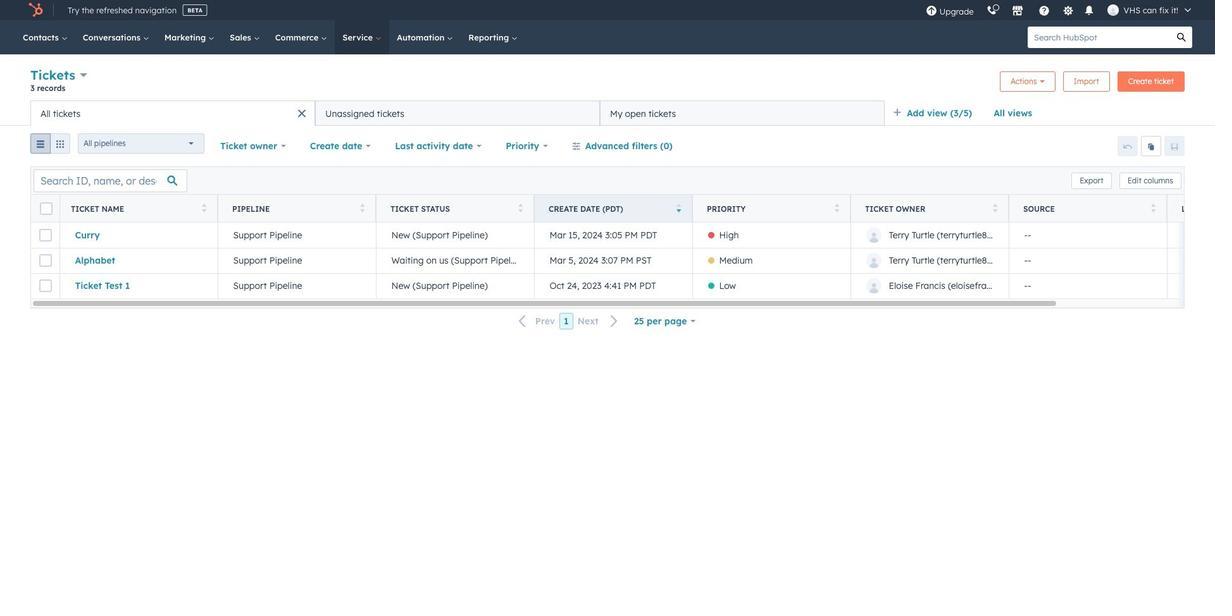 Task type: vqa. For each thing, say whether or not it's contained in the screenshot.
Save
no



Task type: describe. For each thing, give the bounding box(es) containing it.
press to sort. image for sixth press to sort. element
[[1151, 203, 1156, 212]]

Search ID, name, or description search field
[[34, 169, 187, 192]]

jer mill image
[[1107, 4, 1119, 16]]

5 press to sort. element from the left
[[993, 203, 998, 214]]

descending sort. press to sort ascending. element
[[676, 203, 681, 214]]

1 press to sort. image from the left
[[360, 203, 365, 212]]

6 press to sort. element from the left
[[1151, 203, 1156, 214]]



Task type: locate. For each thing, give the bounding box(es) containing it.
4 press to sort. element from the left
[[835, 203, 839, 214]]

group
[[30, 134, 70, 159]]

press to sort. image
[[360, 203, 365, 212], [993, 203, 998, 212]]

press to sort. image for 3rd press to sort. element
[[518, 203, 523, 212]]

2 press to sort. image from the left
[[518, 203, 523, 212]]

2 press to sort. image from the left
[[993, 203, 998, 212]]

press to sort. image
[[202, 203, 206, 212], [518, 203, 523, 212], [835, 203, 839, 212], [1151, 203, 1156, 212]]

3 press to sort. image from the left
[[835, 203, 839, 212]]

Search HubSpot search field
[[1028, 27, 1171, 48]]

press to sort. image for fourth press to sort. element
[[835, 203, 839, 212]]

banner
[[30, 66, 1185, 101]]

press to sort. image for first press to sort. element from left
[[202, 203, 206, 212]]

pagination navigation
[[511, 313, 626, 330]]

4 press to sort. image from the left
[[1151, 203, 1156, 212]]

1 horizontal spatial press to sort. image
[[993, 203, 998, 212]]

press to sort. element
[[202, 203, 206, 214], [360, 203, 365, 214], [518, 203, 523, 214], [835, 203, 839, 214], [993, 203, 998, 214], [1151, 203, 1156, 214]]

1 press to sort. element from the left
[[202, 203, 206, 214]]

descending sort. press to sort ascending. image
[[676, 203, 681, 212]]

0 horizontal spatial press to sort. image
[[360, 203, 365, 212]]

2 press to sort. element from the left
[[360, 203, 365, 214]]

menu
[[919, 0, 1200, 20]]

1 press to sort. image from the left
[[202, 203, 206, 212]]

3 press to sort. element from the left
[[518, 203, 523, 214]]

marketplaces image
[[1012, 6, 1023, 17]]



